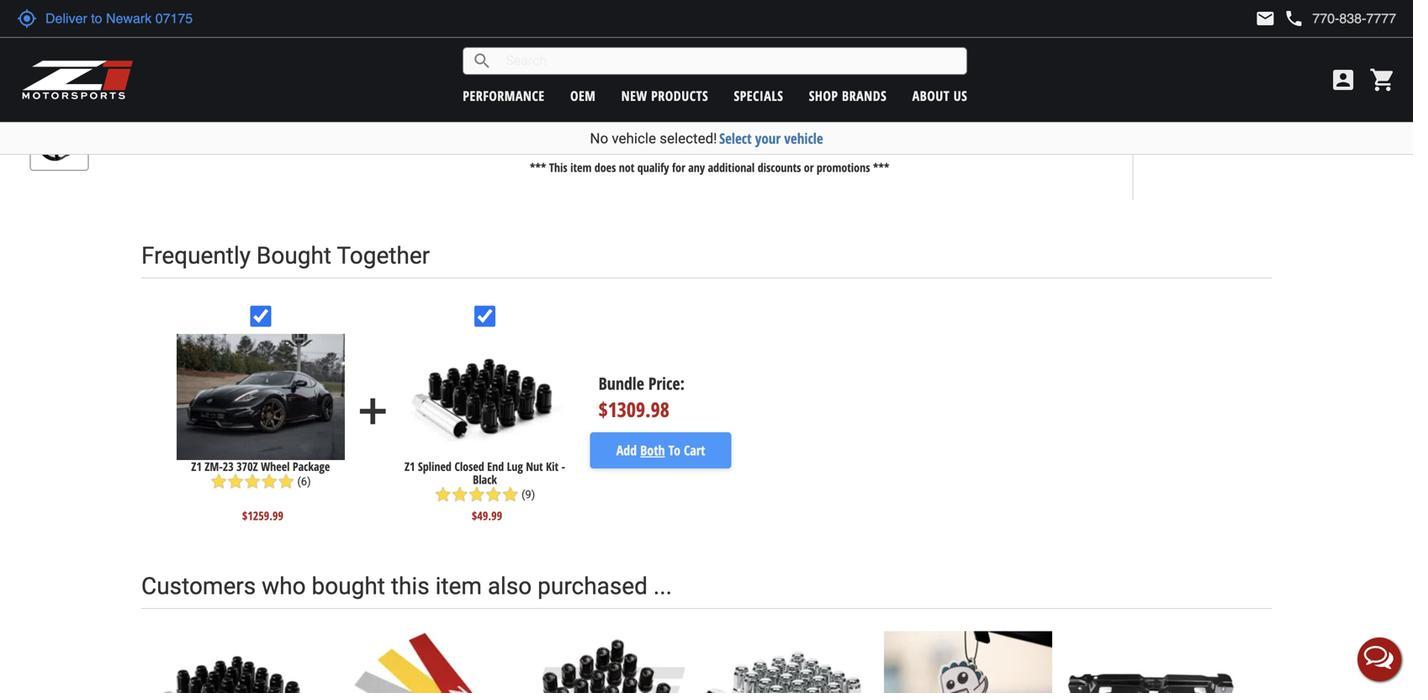 Task type: describe. For each thing, give the bounding box(es) containing it.
this
[[391, 573, 430, 600]]

finishes:
[[581, 65, 627, 83]]

performance link
[[463, 87, 545, 105]]

brakes
[[667, 20, 708, 35]]

mail phone
[[1255, 8, 1304, 29]]

1 vertical spatial item
[[435, 573, 482, 600]]

add
[[352, 390, 394, 432]]

*** this item does not qualify for any additional discounts or promotions ***
[[530, 159, 890, 175]]

-
[[562, 458, 565, 474]]

shop brands
[[809, 87, 887, 105]]

search
[[472, 51, 492, 71]]

available finishes:
[[530, 65, 627, 83]]

2 *** from the left
[[873, 159, 890, 175]]

zm-
[[205, 458, 223, 474]]

customers who bought this item also purchased ...
[[141, 573, 672, 600]]

oversized
[[606, 20, 663, 35]]

also
[[488, 573, 532, 600]]

black inside the gloss bronze metallic gloss gunmetallic gloss black
[[594, 132, 622, 150]]

my_location
[[17, 8, 37, 29]]

oem
[[570, 87, 596, 105]]

qualify
[[637, 159, 669, 175]]

us
[[954, 87, 968, 105]]

does
[[595, 159, 616, 175]]

customers
[[141, 573, 256, 600]]

add both to cart
[[616, 441, 705, 459]]

gloss gunmetallic link
[[564, 113, 657, 131]]

account_box
[[1330, 66, 1357, 93]]

2 gloss from the top
[[564, 113, 591, 131]]

add
[[616, 441, 637, 459]]

about us link
[[912, 87, 968, 105]]

closed
[[455, 458, 484, 474]]

an
[[891, 39, 905, 55]]

$49.99
[[472, 507, 502, 523]]

formed
[[597, 39, 640, 55]]

rating
[[838, 39, 872, 55]]

additional
[[708, 159, 755, 175]]

1 horizontal spatial vehicle
[[784, 129, 823, 148]]

bundle price: $1309.98
[[599, 372, 685, 423]]

clears
[[564, 20, 602, 35]]

bronze
[[594, 93, 630, 111]]

select
[[719, 129, 752, 148]]

kit
[[546, 458, 559, 474]]

aluminum
[[644, 39, 703, 55]]

together
[[337, 242, 430, 270]]

(6)
[[297, 475, 311, 488]]

phone link
[[1284, 8, 1396, 29]]

gloss bronze metallic link
[[564, 93, 675, 111]]

promotions
[[817, 159, 870, 175]]

selected!
[[660, 130, 717, 147]]

z1 zm-23 370z wheel package star star star star star (6)
[[191, 458, 330, 490]]

new
[[621, 87, 647, 105]]

z1 splined closed end lug nut kit - black star star star star star (9) $49.99
[[405, 458, 565, 523]]

brembo)
[[853, 20, 905, 35]]

frequently bought together
[[141, 242, 430, 270]]

Search search field
[[492, 48, 967, 74]]

vehicle inside no vehicle selected! select your vehicle
[[612, 130, 656, 147]]

metallic
[[633, 93, 675, 111]]

specials
[[734, 87, 783, 105]]

this
[[549, 159, 568, 175]]

performance
[[463, 87, 545, 105]]

price
[[973, 39, 1003, 55]]

gloss black link
[[564, 132, 622, 150]]

bought
[[312, 573, 385, 600]]

shopping_cart link
[[1365, 66, 1396, 93]]

frequently
[[141, 242, 251, 270]]

at
[[875, 39, 887, 55]]

purchased
[[538, 573, 648, 600]]

r35
[[825, 20, 849, 35]]

new products
[[621, 87, 708, 105]]

to
[[669, 441, 681, 459]]

about us
[[912, 87, 968, 105]]

shop brands link
[[809, 87, 887, 105]]



Task type: vqa. For each thing, say whether or not it's contained in the screenshot.
offers
yes



Task type: locate. For each thing, give the bounding box(es) containing it.
1 *** from the left
[[530, 159, 546, 175]]

z1 inside 'z1 zm-23 370z wheel package star star star star star (6)'
[[191, 458, 202, 474]]

*** right promotions
[[873, 159, 890, 175]]

z1 left "splined"
[[405, 458, 415, 474]]

item right this at the top
[[570, 159, 592, 175]]

$1259.99
[[242, 507, 283, 523]]

lug
[[507, 458, 523, 474]]

z1 inside z1 splined closed end lug nut kit - black star star star star star (9) $49.99
[[405, 458, 415, 474]]

star
[[210, 473, 227, 490], [227, 473, 244, 490], [244, 473, 261, 490], [261, 473, 278, 490], [278, 473, 295, 490], [435, 486, 452, 503], [452, 486, 468, 503], [468, 486, 485, 503], [485, 486, 502, 503], [502, 486, 519, 503]]

for
[[672, 159, 685, 175]]

z1 left the zm- at the left of the page
[[191, 458, 202, 474]]

gloss
[[564, 93, 591, 111], [564, 113, 591, 131], [564, 132, 591, 150]]

23
[[223, 458, 234, 474]]

***
[[530, 159, 546, 175], [873, 159, 890, 175]]

oem link
[[570, 87, 596, 105]]

select your vehicle link
[[719, 129, 823, 148]]

phone
[[1284, 8, 1304, 29]]

item right this
[[435, 573, 482, 600]]

gunmetallic
[[594, 113, 657, 131]]

your
[[755, 129, 781, 148]]

black down gloss gunmetallic link at the left top of the page
[[594, 132, 622, 150]]

about
[[912, 87, 950, 105]]

item
[[570, 159, 592, 175], [435, 573, 482, 600]]

brands
[[842, 87, 887, 105]]

not
[[619, 159, 635, 175]]

cart
[[684, 441, 705, 459]]

z1 motorsports logo image
[[21, 59, 134, 101]]

(akebono,
[[711, 20, 772, 35]]

mail link
[[1255, 8, 1276, 29]]

mail
[[1255, 8, 1276, 29]]

bought
[[256, 242, 331, 270]]

gloss up this at the top
[[564, 132, 591, 150]]

or
[[804, 159, 814, 175]]

discounts
[[758, 159, 801, 175]]

splined
[[418, 458, 452, 474]]

vehicle up the or
[[784, 129, 823, 148]]

0 horizontal spatial vehicle
[[612, 130, 656, 147]]

380mm
[[776, 20, 822, 35]]

gloss down available finishes:
[[564, 93, 591, 111]]

end
[[487, 458, 504, 474]]

1 gloss from the top
[[564, 93, 591, 111]]

any
[[688, 159, 705, 175]]

who
[[262, 573, 306, 600]]

available
[[530, 65, 578, 83]]

0 horizontal spatial ***
[[530, 159, 546, 175]]

2 z1 from the left
[[405, 458, 415, 474]]

clears oversized brakes (akebono, 380mm r35 brembo) flow-formed aluminum offers a high strength rating at an affordable price
[[564, 20, 1003, 55]]

None checkbox
[[250, 306, 271, 327], [474, 306, 495, 327], [250, 306, 271, 327], [474, 306, 495, 327]]

3 gloss from the top
[[564, 132, 591, 150]]

wheel
[[261, 458, 290, 474]]

0 vertical spatial black
[[594, 132, 622, 150]]

offers
[[706, 39, 740, 55]]

0 vertical spatial gloss
[[564, 93, 591, 111]]

new products link
[[621, 87, 708, 105]]

nut
[[526, 458, 543, 474]]

both
[[640, 441, 665, 459]]

1 vertical spatial black
[[473, 471, 497, 487]]

price:
[[648, 372, 685, 395]]

1 horizontal spatial ***
[[873, 159, 890, 175]]

0 vertical spatial item
[[570, 159, 592, 175]]

370z
[[237, 458, 258, 474]]

gloss up the gloss black link
[[564, 113, 591, 131]]

bundle
[[599, 372, 644, 395]]

no
[[590, 130, 608, 147]]

1 horizontal spatial item
[[570, 159, 592, 175]]

z1 for black
[[405, 458, 415, 474]]

black inside z1 splined closed end lug nut kit - black star star star star star (9) $49.99
[[473, 471, 497, 487]]

0 horizontal spatial item
[[435, 573, 482, 600]]

products
[[651, 87, 708, 105]]

*** left this at the top
[[530, 159, 546, 175]]

vehicle up not
[[612, 130, 656, 147]]

gloss bronze metallic gloss gunmetallic gloss black
[[564, 93, 675, 150]]

affordable
[[909, 39, 969, 55]]

a
[[744, 39, 751, 55]]

1 horizontal spatial black
[[594, 132, 622, 150]]

2 vertical spatial gloss
[[564, 132, 591, 150]]

1 vertical spatial gloss
[[564, 113, 591, 131]]

account_box link
[[1326, 66, 1361, 93]]

0 horizontal spatial z1
[[191, 458, 202, 474]]

shop
[[809, 87, 838, 105]]

z1 for star
[[191, 458, 202, 474]]

z1
[[191, 458, 202, 474], [405, 458, 415, 474]]

1 z1 from the left
[[191, 458, 202, 474]]

flow-
[[564, 39, 597, 55]]

specials link
[[734, 87, 783, 105]]

(9)
[[522, 488, 535, 501]]

shopping_cart
[[1369, 66, 1396, 93]]

package
[[293, 458, 330, 474]]

strength
[[784, 39, 834, 55]]

1 horizontal spatial z1
[[405, 458, 415, 474]]

0 horizontal spatial black
[[473, 471, 497, 487]]

black left 'lug'
[[473, 471, 497, 487]]



